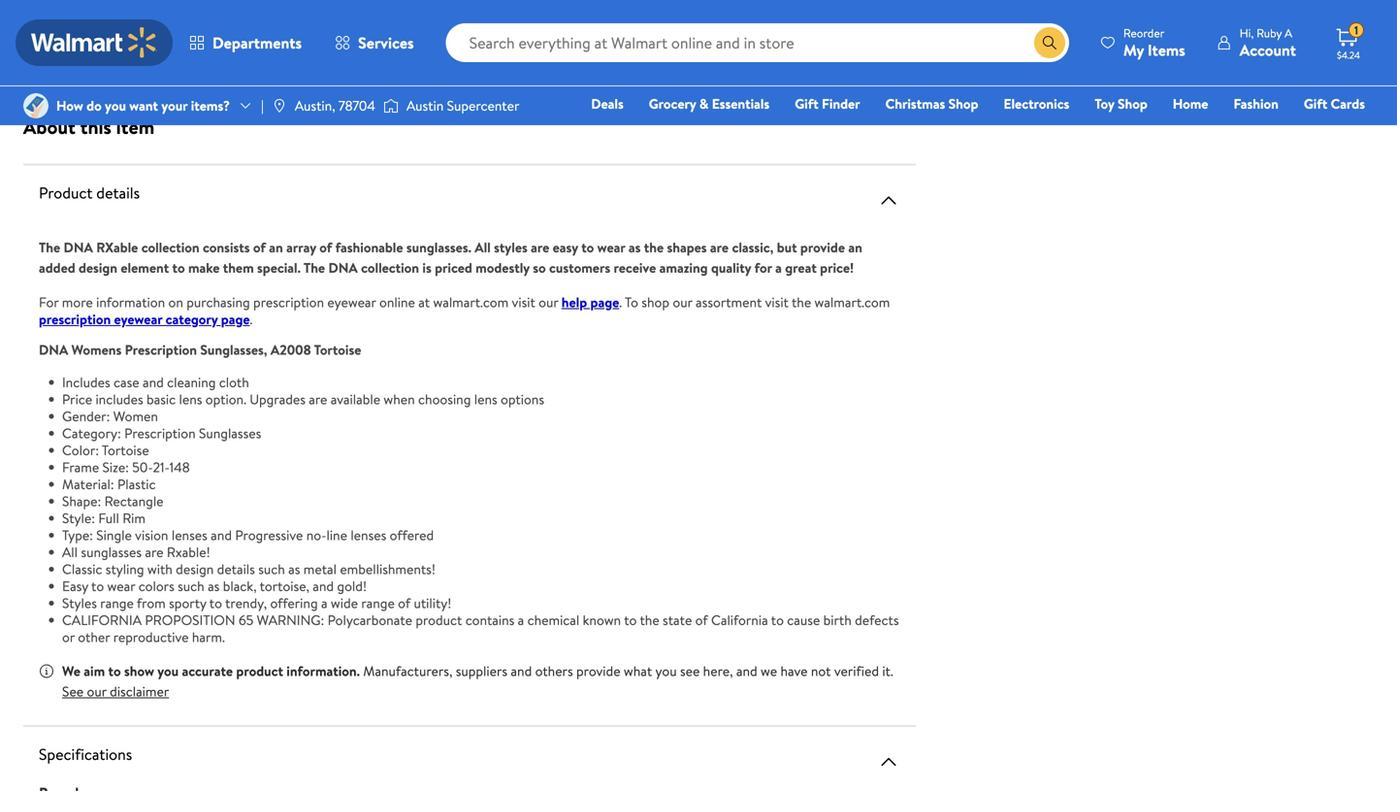 Task type: describe. For each thing, give the bounding box(es) containing it.
of up special.
[[253, 238, 266, 257]]

great
[[785, 258, 817, 277]]

gender:
[[62, 407, 110, 426]]

available
[[331, 390, 381, 409]]

0 vertical spatial collection
[[141, 238, 200, 257]]

registry
[[1142, 121, 1192, 140]]

design inside the dna rxable collection consists of an array of fashionable sunglasses. all styles are easy to wear as the shapes are classic, but provide an added design element to make them special. the dna collection is priced modestly so customers receive amazing quality for a great price!
[[79, 258, 117, 277]]

2 product group from the left
[[474, 0, 654, 82]]

the inside includes case and cleaning cloth price includes basic lens option. upgrades are available when choosing lens options gender: women category: prescription sunglasses color: tortoise frame size: 50-21-148 material: plastic shape: rectangle style: full rim type: single vision lenses and progressive no-line lenses offered all sunglasses are rxable! classic styling with design details such as metal embellishments! easy to wear colors such as black, tortoise, and gold! styles range from sporty to trendy, offering a wide range of utility! california proposition 65 warning: polycarbonate product contains a chemical known to the state of california to cause birth defects or other reproductive harm.
[[640, 611, 660, 629]]

2 horizontal spatial our
[[673, 293, 693, 312]]

product
[[39, 182, 93, 203]]

as inside the dna rxable collection consists of an array of fashionable sunglasses. all styles are easy to wear as the shapes are classic, but provide an added design element to make them special. the dna collection is priced modestly so customers receive amazing quality for a great price!
[[629, 238, 641, 257]]

this
[[80, 113, 111, 140]]

services
[[358, 32, 414, 53]]

0 horizontal spatial page
[[221, 310, 250, 329]]

material:
[[62, 475, 114, 494]]

product inside includes case and cleaning cloth price includes basic lens option. upgrades are available when choosing lens options gender: women category: prescription sunglasses color: tortoise frame size: 50-21-148 material: plastic shape: rectangle style: full rim type: single vision lenses and progressive no-line lenses offered all sunglasses are rxable! classic styling with design details such as metal embellishments! easy to wear colors such as black, tortoise, and gold! styles range from sporty to trendy, offering a wide range of utility! california proposition 65 warning: polycarbonate product contains a chemical known to the state of california to cause birth defects or other reproductive harm.
[[416, 611, 462, 629]]

1 vertical spatial dna
[[328, 258, 358, 277]]

tortoise inside includes case and cleaning cloth price includes basic lens option. upgrades are available when choosing lens options gender: women category: prescription sunglasses color: tortoise frame size: 50-21-148 material: plastic shape: rectangle style: full rim type: single vision lenses and progressive no-line lenses offered all sunglasses are rxable! classic styling with design details such as metal embellishments! easy to wear colors such as black, tortoise, and gold! styles range from sporty to trendy, offering a wide range of utility! california proposition 65 warning: polycarbonate product contains a chemical known to the state of california to cause birth defects or other reproductive harm.
[[102, 441, 149, 460]]

product inside we aim to show you accurate product information. manufacturers, suppliers and others provide what you see here, and we have not verified it. see our disclaimer
[[236, 661, 283, 680]]

suppliers
[[456, 661, 508, 680]]

1 lenses from the left
[[172, 526, 208, 545]]

we
[[761, 661, 778, 680]]

1 horizontal spatial as
[[288, 560, 300, 578]]

dna womens prescription sunglasses, a2008 tortoise
[[39, 340, 361, 359]]

to up customers
[[582, 238, 594, 257]]

a2008
[[271, 340, 311, 359]]

1 horizontal spatial you
[[158, 661, 179, 680]]

cards
[[1331, 94, 1366, 113]]

cleaning
[[167, 373, 216, 392]]

essentials
[[712, 94, 770, 113]]

full
[[98, 509, 119, 528]]

Walmart Site-Wide search field
[[446, 23, 1069, 62]]

all inside includes case and cleaning cloth price includes basic lens option. upgrades are available when choosing lens options gender: women category: prescription sunglasses color: tortoise frame size: 50-21-148 material: plastic shape: rectangle style: full rim type: single vision lenses and progressive no-line lenses offered all sunglasses are rxable! classic styling with design details such as metal embellishments! easy to wear colors such as black, tortoise, and gold! styles range from sporty to trendy, offering a wide range of utility! california proposition 65 warning: polycarbonate product contains a chemical known to the state of california to cause birth defects or other reproductive harm.
[[62, 543, 78, 561]]

0 vertical spatial dna
[[64, 238, 93, 257]]

but
[[777, 238, 797, 257]]

consists
[[203, 238, 250, 257]]

provide inside we aim to show you accurate product information. manufacturers, suppliers and others provide what you see here, and we have not verified it. see our disclaimer
[[577, 661, 621, 680]]

shape:
[[62, 492, 101, 511]]

a
[[1285, 25, 1293, 41]]

1
[[1355, 22, 1359, 39]]

of right state
[[696, 611, 708, 629]]

product details
[[39, 182, 140, 203]]

special.
[[257, 258, 301, 277]]

1 horizontal spatial such
[[258, 560, 285, 578]]

specifications image
[[877, 750, 901, 774]]

a inside the dna rxable collection consists of an array of fashionable sunglasses. all styles are easy to wear as the shapes are classic, but provide an added design element to make them special. the dna collection is priced modestly so customers receive amazing quality for a great price!
[[776, 258, 782, 277]]

 image for how do you want your items?
[[23, 93, 49, 118]]

for more information on purchasing prescription eyewear online at walmart.com visit our help page . to shop our assortment visit the walmart.com prescription eyewear category page .
[[39, 293, 890, 329]]

deals
[[591, 94, 624, 113]]

2 vertical spatial dna
[[39, 340, 68, 359]]

choosing
[[418, 390, 471, 409]]

78704
[[339, 96, 376, 115]]

fashion link
[[1225, 93, 1288, 114]]

so
[[533, 258, 546, 277]]

wear inside includes case and cleaning cloth price includes basic lens option. upgrades are available when choosing lens options gender: women category: prescription sunglasses color: tortoise frame size: 50-21-148 material: plastic shape: rectangle style: full rim type: single vision lenses and progressive no-line lenses offered all sunglasses are rxable! classic styling with design details such as metal embellishments! easy to wear colors such as black, tortoise, and gold! styles range from sporty to trendy, offering a wide range of utility! california proposition 65 warning: polycarbonate product contains a chemical known to the state of california to cause birth defects or other reproductive harm.
[[107, 577, 135, 595]]

quality
[[711, 258, 752, 277]]

shipping
[[62, 9, 103, 25]]

gift for finder
[[795, 94, 819, 113]]

0 horizontal spatial a
[[321, 594, 328, 612]]

details inside includes case and cleaning cloth price includes basic lens option. upgrades are available when choosing lens options gender: women category: prescription sunglasses color: tortoise frame size: 50-21-148 material: plastic shape: rectangle style: full rim type: single vision lenses and progressive no-line lenses offered all sunglasses are rxable! classic styling with design details such as metal embellishments! easy to wear colors such as black, tortoise, and gold! styles range from sporty to trendy, offering a wide range of utility! california proposition 65 warning: polycarbonate product contains a chemical known to the state of california to cause birth defects or other reproductive harm.
[[217, 560, 255, 578]]

1 an from the left
[[269, 238, 283, 257]]

to left cause
[[771, 611, 784, 629]]

and right case
[[143, 373, 164, 392]]

1 horizontal spatial the
[[304, 258, 325, 277]]

sunglasses
[[199, 424, 261, 443]]

no-
[[306, 526, 327, 545]]

plastic
[[117, 475, 156, 494]]

21-
[[153, 458, 170, 477]]

1 range from the left
[[100, 594, 134, 612]]

2-day shipping
[[31, 9, 103, 25]]

the inside for more information on purchasing prescription eyewear online at walmart.com visit our help page . to shop our assortment visit the walmart.com prescription eyewear category page .
[[792, 293, 812, 312]]

and right rxable!
[[211, 526, 232, 545]]

to left make
[[172, 258, 185, 277]]

have
[[781, 661, 808, 680]]

of left utility!
[[398, 594, 411, 612]]

and left others on the left
[[511, 661, 532, 680]]

your
[[161, 96, 188, 115]]

hi, ruby a account
[[1240, 25, 1297, 61]]

shapes
[[667, 238, 707, 257]]

progressive
[[235, 526, 303, 545]]

and left gold!
[[313, 577, 334, 595]]

$4.24
[[1337, 49, 1361, 62]]

reorder my items
[[1124, 25, 1186, 61]]

them
[[223, 258, 254, 277]]

vision
[[135, 526, 168, 545]]

styles
[[62, 594, 97, 612]]

1 walmart.com from the left
[[433, 293, 509, 312]]

on
[[168, 293, 183, 312]]

or
[[62, 627, 75, 646]]

148
[[170, 458, 190, 477]]

accurate
[[182, 661, 233, 680]]

65
[[239, 611, 254, 629]]

toy shop
[[1095, 94, 1148, 113]]

tortoise,
[[260, 577, 310, 595]]

for
[[39, 293, 59, 312]]

california
[[62, 611, 142, 629]]

chemical
[[528, 611, 580, 629]]

added
[[39, 258, 75, 277]]

how do you want your items?
[[56, 96, 230, 115]]

1 visit from the left
[[512, 293, 536, 312]]

do
[[87, 96, 102, 115]]

easy
[[553, 238, 578, 257]]

line
[[327, 526, 347, 545]]

classic
[[62, 560, 102, 578]]

price
[[62, 390, 92, 409]]

upgrades
[[250, 390, 306, 409]]

see
[[680, 661, 700, 680]]

0 horizontal spatial prescription
[[39, 310, 111, 329]]

includes
[[62, 373, 110, 392]]

women
[[113, 407, 158, 426]]

and left we
[[737, 661, 758, 680]]

walmart image
[[31, 27, 157, 58]]

reproductive
[[113, 627, 189, 646]]

classic,
[[732, 238, 774, 257]]

gift finder
[[795, 94, 861, 113]]

hi,
[[1240, 25, 1254, 41]]

services button
[[318, 19, 431, 66]]

registry link
[[1133, 120, 1200, 141]]

help
[[562, 293, 587, 312]]

rxable!
[[167, 543, 210, 561]]

1 horizontal spatial prescription
[[253, 293, 324, 312]]

embellishments!
[[340, 560, 436, 578]]

deals link
[[583, 93, 633, 114]]

items
[[1148, 39, 1186, 61]]

all inside the dna rxable collection consists of an array of fashionable sunglasses. all styles are easy to wear as the shapes are classic, but provide an added design element to make them special. the dna collection is priced modestly so customers receive amazing quality for a great price!
[[475, 238, 491, 257]]

assortment
[[696, 293, 762, 312]]

single
[[96, 526, 132, 545]]

grocery
[[649, 94, 696, 113]]



Task type: locate. For each thing, give the bounding box(es) containing it.
0 horizontal spatial  image
[[23, 93, 49, 118]]

0 horizontal spatial product group
[[250, 0, 431, 82]]

trendy,
[[225, 594, 267, 612]]

2 prescription from the top
[[124, 424, 196, 443]]

1 vertical spatial all
[[62, 543, 78, 561]]

to inside we aim to show you accurate product information. manufacturers, suppliers and others provide what you see here, and we have not verified it. see our disclaimer
[[108, 661, 121, 680]]

provide inside the dna rxable collection consists of an array of fashionable sunglasses. all styles are easy to wear as the shapes are classic, but provide an added design element to make them special. the dna collection is priced modestly so customers receive amazing quality for a great price!
[[801, 238, 845, 257]]

0 horizontal spatial shop
[[949, 94, 979, 113]]

an up price!
[[849, 238, 863, 257]]

0 horizontal spatial you
[[105, 96, 126, 115]]

to right sporty
[[209, 594, 222, 612]]

0 horizontal spatial tortoise
[[102, 441, 149, 460]]

the down array
[[304, 258, 325, 277]]

1 horizontal spatial .
[[620, 293, 622, 312]]

collection down fashionable
[[361, 258, 419, 277]]

see our disclaimer button
[[62, 682, 169, 701]]

1 vertical spatial wear
[[107, 577, 135, 595]]

sunglasses.
[[407, 238, 472, 257]]

reorder
[[1124, 25, 1165, 41]]

design up sporty
[[176, 560, 214, 578]]

1 horizontal spatial  image
[[272, 98, 287, 114]]

to
[[582, 238, 594, 257], [172, 258, 185, 277], [91, 577, 104, 595], [209, 594, 222, 612], [624, 611, 637, 629], [771, 611, 784, 629], [108, 661, 121, 680]]

1 vertical spatial the
[[792, 293, 812, 312]]

as left black,
[[208, 577, 220, 595]]

0 horizontal spatial .
[[250, 310, 253, 329]]

black,
[[223, 577, 257, 595]]

collection
[[141, 238, 200, 257], [361, 258, 419, 277]]

prescription up 'womens'
[[39, 310, 111, 329]]

is
[[423, 258, 432, 277]]

tortoise right a2008
[[314, 340, 361, 359]]

 image for austin, 78704
[[272, 98, 287, 114]]

1 horizontal spatial details
[[217, 560, 255, 578]]

0 horizontal spatial wear
[[107, 577, 135, 595]]

gift cards link
[[1296, 93, 1374, 114]]

and
[[143, 373, 164, 392], [211, 526, 232, 545], [313, 577, 334, 595], [511, 661, 532, 680], [737, 661, 758, 680]]

2 visit from the left
[[765, 293, 789, 312]]

option.
[[206, 390, 246, 409]]

verified
[[835, 661, 879, 680]]

0 horizontal spatial as
[[208, 577, 220, 595]]

our
[[539, 293, 559, 312], [673, 293, 693, 312], [87, 682, 107, 701]]

2 an from the left
[[849, 238, 863, 257]]

finder
[[822, 94, 861, 113]]

0 horizontal spatial visit
[[512, 293, 536, 312]]

details up trendy,
[[217, 560, 255, 578]]

items?
[[191, 96, 230, 115]]

polycarbonate
[[328, 611, 412, 629]]

such
[[258, 560, 285, 578], [178, 577, 205, 595]]

as up receive
[[629, 238, 641, 257]]

1 horizontal spatial product group
[[474, 0, 654, 82]]

2-
[[31, 9, 42, 25]]

search icon image
[[1042, 35, 1058, 50]]

0 horizontal spatial the
[[39, 238, 60, 257]]

rim
[[122, 509, 146, 528]]

walmart+
[[1308, 121, 1366, 140]]

contains
[[466, 611, 515, 629]]

supercenter
[[447, 96, 520, 115]]

information.
[[287, 661, 360, 680]]

gift left finder
[[795, 94, 819, 113]]

0 vertical spatial product
[[416, 611, 462, 629]]

&
[[700, 94, 709, 113]]

eyewear
[[327, 293, 376, 312], [114, 310, 162, 329]]

provide up price!
[[801, 238, 845, 257]]

not
[[811, 661, 831, 680]]

0 vertical spatial wear
[[598, 238, 626, 257]]

it.
[[883, 661, 894, 680]]

2 vertical spatial the
[[640, 611, 660, 629]]

see
[[62, 682, 84, 701]]

1 horizontal spatial all
[[475, 238, 491, 257]]

2 horizontal spatial product group
[[697, 0, 877, 82]]

0 horizontal spatial design
[[79, 258, 117, 277]]

warning:
[[257, 611, 324, 629]]

the
[[39, 238, 60, 257], [304, 258, 325, 277]]

walmart+ link
[[1299, 120, 1374, 141]]

1 horizontal spatial walmart.com
[[815, 293, 890, 312]]

womens
[[71, 340, 122, 359]]

50-
[[132, 458, 153, 477]]

what
[[624, 661, 652, 680]]

0 vertical spatial the
[[39, 238, 60, 257]]

eyewear left online
[[327, 293, 376, 312]]

. left to on the left of the page
[[620, 293, 622, 312]]

0 horizontal spatial product
[[236, 661, 283, 680]]

tortoise
[[314, 340, 361, 359], [102, 441, 149, 460]]

gift left cards at the top right of page
[[1304, 94, 1328, 113]]

are up so
[[531, 238, 550, 257]]

lenses right vision
[[172, 526, 208, 545]]

how
[[56, 96, 83, 115]]

debit
[[1249, 121, 1282, 140]]

harm.
[[192, 627, 225, 646]]

the down great
[[792, 293, 812, 312]]

1 horizontal spatial lens
[[474, 390, 498, 409]]

2 lenses from the left
[[351, 526, 387, 545]]

prescription eyewear category page link
[[39, 310, 250, 329]]

0 horizontal spatial our
[[87, 682, 107, 701]]

sunglasses
[[81, 543, 142, 561]]

we
[[62, 661, 80, 680]]

product group up gift finder link
[[697, 0, 877, 82]]

1 horizontal spatial an
[[849, 238, 863, 257]]

defects
[[855, 611, 899, 629]]

shop
[[949, 94, 979, 113], [1118, 94, 1148, 113]]

cause
[[787, 611, 820, 629]]

account
[[1240, 39, 1297, 61]]

1 horizontal spatial page
[[591, 293, 620, 312]]

1 horizontal spatial shop
[[1118, 94, 1148, 113]]

1 vertical spatial details
[[217, 560, 255, 578]]

0 horizontal spatial range
[[100, 594, 134, 612]]

range right wide
[[361, 594, 395, 612]]

1 gift from the left
[[795, 94, 819, 113]]

our left 'help'
[[539, 293, 559, 312]]

my
[[1124, 39, 1144, 61]]

online
[[379, 293, 415, 312]]

0 horizontal spatial eyewear
[[114, 310, 162, 329]]

0 vertical spatial all
[[475, 238, 491, 257]]

fashion
[[1234, 94, 1279, 113]]

1 horizontal spatial range
[[361, 594, 395, 612]]

0 horizontal spatial gift
[[795, 94, 819, 113]]

1 vertical spatial tortoise
[[102, 441, 149, 460]]

1 horizontal spatial visit
[[765, 293, 789, 312]]

our inside we aim to show you accurate product information. manufacturers, suppliers and others provide what you see here, and we have not verified it. see our disclaimer
[[87, 682, 107, 701]]

such down progressive on the bottom
[[258, 560, 285, 578]]

1 horizontal spatial lenses
[[351, 526, 387, 545]]

provide left what
[[577, 661, 621, 680]]

gift for cards
[[1304, 94, 1328, 113]]

austin
[[407, 96, 444, 115]]

includes case and cleaning cloth price includes basic lens option. upgrades are available when choosing lens options gender: women category: prescription sunglasses color: tortoise frame size: 50-21-148 material: plastic shape: rectangle style: full rim type: single vision lenses and progressive no-line lenses offered all sunglasses are rxable! classic styling with design details such as metal embellishments! easy to wear colors such as black, tortoise, and gold! styles range from sporty to trendy, offering a wide range of utility! california proposition 65 warning: polycarbonate product contains a chemical known to the state of california to cause birth defects or other reproductive harm.
[[62, 373, 899, 646]]

shop right toy
[[1118, 94, 1148, 113]]

2 range from the left
[[361, 594, 395, 612]]

offering
[[270, 594, 318, 612]]

all left "styles"
[[475, 238, 491, 257]]

home link
[[1164, 93, 1218, 114]]

the left state
[[640, 611, 660, 629]]

1 vertical spatial provide
[[577, 661, 621, 680]]

fashionable
[[335, 238, 403, 257]]

range left from
[[100, 594, 134, 612]]

wear up receive
[[598, 238, 626, 257]]

of
[[253, 238, 266, 257], [320, 238, 332, 257], [398, 594, 411, 612], [696, 611, 708, 629]]

color:
[[62, 441, 99, 460]]

you right show
[[158, 661, 179, 680]]

toy
[[1095, 94, 1115, 113]]

1 horizontal spatial product
[[416, 611, 462, 629]]

 image
[[383, 96, 399, 116]]

1 shop from the left
[[949, 94, 979, 113]]

1 horizontal spatial a
[[518, 611, 524, 629]]

1 vertical spatial design
[[176, 560, 214, 578]]

birth
[[824, 611, 852, 629]]

2 gift from the left
[[1304, 94, 1328, 113]]

cloth
[[219, 373, 249, 392]]

 image right "|"
[[272, 98, 287, 114]]

walmart.com down price!
[[815, 293, 890, 312]]

prescription down special.
[[253, 293, 324, 312]]

product right accurate
[[236, 661, 283, 680]]

to right easy
[[91, 577, 104, 595]]

0 vertical spatial design
[[79, 258, 117, 277]]

0 horizontal spatial an
[[269, 238, 283, 257]]

 image
[[23, 93, 49, 118], [272, 98, 287, 114]]

are right styling at the left of the page
[[145, 543, 164, 561]]

a left wide
[[321, 594, 328, 612]]

to right known
[[624, 611, 637, 629]]

product group up deals
[[474, 0, 654, 82]]

1 horizontal spatial gift
[[1304, 94, 1328, 113]]

1 horizontal spatial collection
[[361, 258, 419, 277]]

visit down for
[[765, 293, 789, 312]]

all up easy
[[62, 543, 78, 561]]

0 vertical spatial provide
[[801, 238, 845, 257]]

disclaimer
[[110, 682, 169, 701]]

price!
[[820, 258, 854, 277]]

as left the metal
[[288, 560, 300, 578]]

our right shop at the top left
[[673, 293, 693, 312]]

0 horizontal spatial provide
[[577, 661, 621, 680]]

you left see
[[656, 661, 677, 680]]

of right array
[[320, 238, 332, 257]]

shop right "christmas"
[[949, 94, 979, 113]]

for
[[755, 258, 772, 277]]

prescription down basic
[[124, 424, 196, 443]]

0 horizontal spatial lens
[[179, 390, 202, 409]]

 image left how
[[23, 93, 49, 118]]

others
[[535, 661, 573, 680]]

1 vertical spatial product
[[236, 661, 283, 680]]

the up added
[[39, 238, 60, 257]]

0 vertical spatial tortoise
[[314, 340, 361, 359]]

1 prescription from the top
[[125, 340, 197, 359]]

tortoise down women
[[102, 441, 149, 460]]

2 walmart.com from the left
[[815, 293, 890, 312]]

1 vertical spatial prescription
[[124, 424, 196, 443]]

the inside the dna rxable collection consists of an array of fashionable sunglasses. all styles are easy to wear as the shapes are classic, but provide an added design element to make them special. the dna collection is priced modestly so customers receive amazing quality for a great price!
[[644, 238, 664, 257]]

frame
[[62, 458, 99, 477]]

details right product
[[96, 182, 140, 203]]

eyewear left on
[[114, 310, 162, 329]]

show
[[124, 661, 154, 680]]

. up sunglasses,
[[250, 310, 253, 329]]

purchasing
[[187, 293, 250, 312]]

0 horizontal spatial walmart.com
[[433, 293, 509, 312]]

sporty
[[169, 594, 206, 612]]

1 horizontal spatial our
[[539, 293, 559, 312]]

product details image
[[877, 189, 901, 212]]

at
[[419, 293, 430, 312]]

one
[[1217, 121, 1246, 140]]

3 product group from the left
[[697, 0, 877, 82]]

metal
[[304, 560, 337, 578]]

0 horizontal spatial such
[[178, 577, 205, 595]]

0 horizontal spatial all
[[62, 543, 78, 561]]

0 horizontal spatial collection
[[141, 238, 200, 257]]

austin, 78704
[[295, 96, 376, 115]]

2 lens from the left
[[474, 390, 498, 409]]

2 horizontal spatial a
[[776, 258, 782, 277]]

shop for christmas shop
[[949, 94, 979, 113]]

1 horizontal spatial design
[[176, 560, 214, 578]]

1 vertical spatial collection
[[361, 258, 419, 277]]

gift inside the gift cards registry
[[1304, 94, 1328, 113]]

0 horizontal spatial lenses
[[172, 526, 208, 545]]

such up proposition
[[178, 577, 205, 595]]

the up receive
[[644, 238, 664, 257]]

walmart.com down priced
[[433, 293, 509, 312]]

lens
[[179, 390, 202, 409], [474, 390, 498, 409]]

0 vertical spatial the
[[644, 238, 664, 257]]

visit down so
[[512, 293, 536, 312]]

page up sunglasses,
[[221, 310, 250, 329]]

2 horizontal spatial you
[[656, 661, 677, 680]]

shop for toy shop
[[1118, 94, 1148, 113]]

0 vertical spatial details
[[96, 182, 140, 203]]

1 horizontal spatial eyewear
[[327, 293, 376, 312]]

about
[[23, 113, 76, 140]]

1 lens from the left
[[179, 390, 202, 409]]

product group
[[250, 0, 431, 82], [474, 0, 654, 82], [697, 0, 877, 82]]

lenses
[[172, 526, 208, 545], [351, 526, 387, 545]]

a right for
[[776, 258, 782, 277]]

product left contains
[[416, 611, 462, 629]]

are up quality
[[710, 238, 729, 257]]

collection up the element at the left of page
[[141, 238, 200, 257]]

you
[[105, 96, 126, 115], [158, 661, 179, 680], [656, 661, 677, 680]]

our down aim
[[87, 682, 107, 701]]

Search search field
[[446, 23, 1069, 62]]

about this item
[[23, 113, 155, 140]]

page left to on the left of the page
[[591, 293, 620, 312]]

dna left 'womens'
[[39, 340, 68, 359]]

1 horizontal spatial wear
[[598, 238, 626, 257]]

design inside includes case and cleaning cloth price includes basic lens option. upgrades are available when choosing lens options gender: women category: prescription sunglasses color: tortoise frame size: 50-21-148 material: plastic shape: rectangle style: full rim type: single vision lenses and progressive no-line lenses offered all sunglasses are rxable! classic styling with design details such as metal embellishments! easy to wear colors such as black, tortoise, and gold! styles range from sporty to trendy, offering a wide range of utility! california proposition 65 warning: polycarbonate product contains a chemical known to the state of california to cause birth defects or other reproductive harm.
[[176, 560, 214, 578]]

1 horizontal spatial provide
[[801, 238, 845, 257]]

1 vertical spatial the
[[304, 258, 325, 277]]

lenses right line
[[351, 526, 387, 545]]

a right contains
[[518, 611, 524, 629]]

electronics link
[[995, 93, 1079, 114]]

wear inside the dna rxable collection consists of an array of fashionable sunglasses. all styles are easy to wear as the shapes are classic, but provide an added design element to make them special. the dna collection is priced modestly so customers receive amazing quality for a great price!
[[598, 238, 626, 257]]

design down rxable
[[79, 258, 117, 277]]

prescription down the prescription eyewear category page link
[[125, 340, 197, 359]]

0 vertical spatial prescription
[[125, 340, 197, 359]]

you right do
[[105, 96, 126, 115]]

1 product group from the left
[[250, 0, 431, 82]]

to right aim
[[108, 661, 121, 680]]

lens left options
[[474, 390, 498, 409]]

wear left from
[[107, 577, 135, 595]]

1 horizontal spatial tortoise
[[314, 340, 361, 359]]

lens right basic
[[179, 390, 202, 409]]

prescription inside includes case and cleaning cloth price includes basic lens option. upgrades are available when choosing lens options gender: women category: prescription sunglasses color: tortoise frame size: 50-21-148 material: plastic shape: rectangle style: full rim type: single vision lenses and progressive no-line lenses offered all sunglasses are rxable! classic styling with design details such as metal embellishments! easy to wear colors such as black, tortoise, and gold! styles range from sporty to trendy, offering a wide range of utility! california proposition 65 warning: polycarbonate product contains a chemical known to the state of california to cause birth defects or other reproductive harm.
[[124, 424, 196, 443]]

modestly
[[476, 258, 530, 277]]

an up special.
[[269, 238, 283, 257]]

2 shop from the left
[[1118, 94, 1148, 113]]

all
[[475, 238, 491, 257], [62, 543, 78, 561]]

style:
[[62, 509, 95, 528]]

dna up added
[[64, 238, 93, 257]]

2 horizontal spatial as
[[629, 238, 641, 257]]

0 horizontal spatial details
[[96, 182, 140, 203]]

product group up austin, 78704
[[250, 0, 431, 82]]

are left available
[[309, 390, 327, 409]]

dna down fashionable
[[328, 258, 358, 277]]



Task type: vqa. For each thing, say whether or not it's contained in the screenshot.
top Message
no



